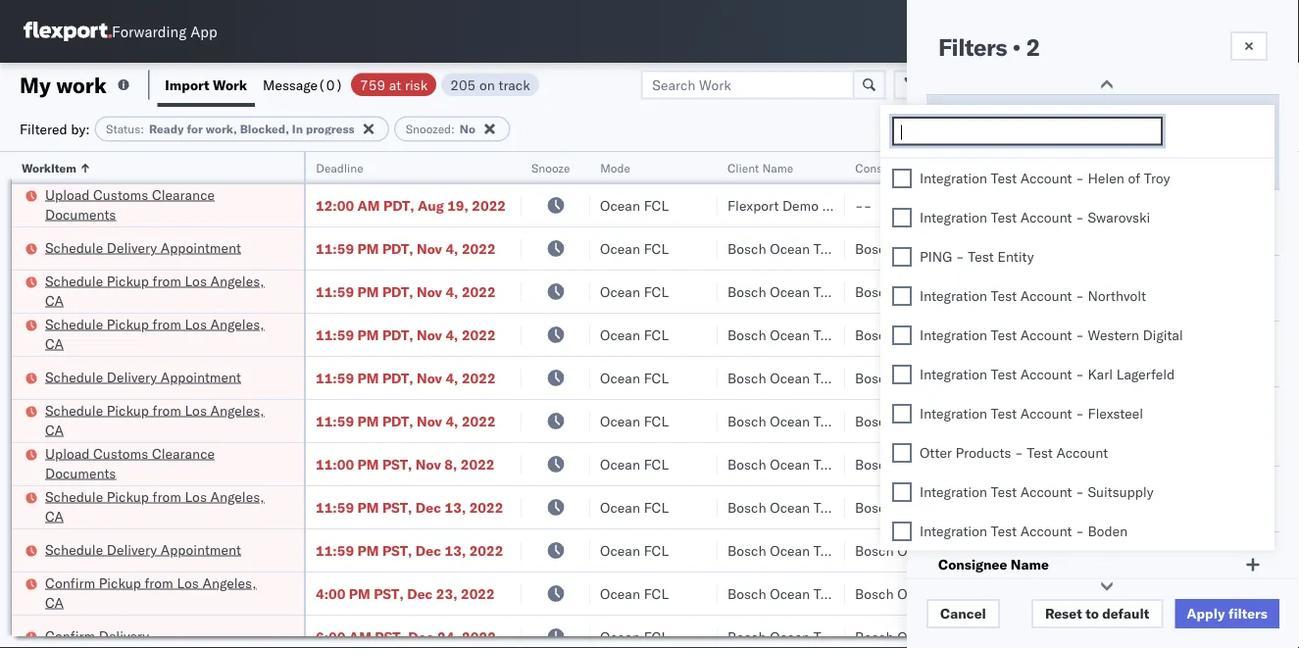 Task type: locate. For each thing, give the bounding box(es) containing it.
1 horizontal spatial client
[[938, 119, 978, 136]]

account up integration test account - western digital at the right bottom of page
[[1021, 288, 1072, 305]]

filters • 2
[[938, 32, 1040, 62]]

4 1889466 from the top
[[1125, 628, 1184, 645]]

name down file exception
[[981, 119, 1020, 136]]

filtered by:
[[20, 120, 90, 137]]

documents for 12:00
[[45, 205, 116, 223]]

flex- up 'boden'
[[1083, 499, 1125, 516]]

documents
[[45, 205, 116, 223], [45, 464, 116, 482]]

1 vertical spatial 13,
[[445, 542, 466, 559]]

confirm inside confirm pickup from los angeles, ca
[[45, 574, 95, 591]]

integration for integration test account - boden
[[920, 523, 988, 540]]

at
[[389, 76, 401, 93]]

2 flex-1846748 from the top
[[1083, 326, 1184, 343]]

products
[[956, 445, 1011, 462]]

1 vertical spatial customs
[[93, 445, 148, 462]]

2022 for 11:00 pm pst, nov 8, 2022's upload customs clearance documents button
[[461, 456, 495, 473]]

port up the entity
[[1009, 214, 1037, 231]]

3 lhuu7894563 from the top
[[1208, 584, 1299, 602]]

boden
[[1088, 523, 1128, 540]]

reset
[[1045, 605, 1082, 622]]

11:59 pm pdt, nov 4, 2022
[[316, 240, 496, 257], [316, 283, 496, 300], [316, 326, 496, 343], [316, 369, 496, 386], [316, 412, 496, 430]]

2 vertical spatial schedule delivery appointment
[[45, 541, 241, 558]]

1 1889466 from the top
[[1125, 499, 1184, 516]]

integration for integration test account - swarovski
[[920, 209, 988, 227]]

0 horizontal spatial client name
[[728, 160, 794, 175]]

resize handle column header for deadline
[[498, 152, 522, 648]]

2 4, from the top
[[446, 283, 458, 300]]

2 clearance from the top
[[152, 445, 215, 462]]

account down integration test account - western digital at the right bottom of page
[[1021, 366, 1072, 383]]

1 : from the left
[[140, 122, 144, 136]]

1 vertical spatial consignee
[[822, 197, 888, 214]]

flex-1846748 up western
[[1083, 283, 1184, 300]]

message
[[263, 76, 318, 93]]

name up demo on the top
[[762, 160, 794, 175]]

13, for schedule pickup from los angeles, ca
[[445, 499, 466, 516]]

3 ca from the top
[[45, 421, 64, 438]]

0 vertical spatial upload
[[45, 186, 90, 203]]

1846748 down digital
[[1125, 369, 1184, 386]]

1 vertical spatial upload customs clearance documents link
[[45, 444, 279, 483]]

3 schedule from the top
[[45, 315, 103, 332]]

flex-1889466 up default
[[1083, 585, 1184, 602]]

pm for 4th schedule pickup from los angeles, ca button from the bottom
[[357, 283, 379, 300]]

schedule delivery appointment
[[45, 239, 241, 256], [45, 368, 241, 385], [45, 541, 241, 558]]

2 ceau7522281 from the top
[[1208, 282, 1299, 300]]

integration up final
[[920, 327, 988, 344]]

ca
[[45, 292, 64, 309], [45, 335, 64, 352], [45, 421, 64, 438], [45, 507, 64, 525], [45, 594, 64, 611]]

:
[[140, 122, 144, 136], [451, 122, 455, 136]]

3 ceau7522281 from the top
[[1208, 326, 1299, 343]]

1 vertical spatial client name
[[728, 160, 794, 175]]

status
[[106, 122, 140, 136]]

0 vertical spatial client
[[938, 119, 978, 136]]

2 11:59 from the top
[[316, 283, 354, 300]]

flex- for 3rd schedule pickup from los angeles, ca link from the top
[[1083, 412, 1125, 430]]

5 integration from the top
[[920, 366, 988, 383]]

7 ocean fcl from the top
[[600, 456, 669, 473]]

container numbers button
[[1198, 148, 1299, 183]]

integration
[[920, 170, 988, 187], [920, 209, 988, 227], [920, 288, 988, 305], [920, 327, 988, 344], [920, 366, 988, 383], [920, 406, 988, 423], [920, 484, 988, 501], [920, 523, 988, 540]]

upload customs clearance documents link
[[45, 185, 279, 224], [45, 444, 279, 483]]

appointment for 11:59 pm pdt, nov 4, 2022
[[161, 368, 241, 385]]

port right final
[[974, 345, 1003, 362]]

from for confirm pickup from los angeles, ca link
[[145, 574, 173, 591]]

account down integration test account - helen of troy
[[1021, 209, 1072, 227]]

13, down 8,
[[445, 499, 466, 516]]

1 resize handle column header from the left
[[280, 152, 304, 648]]

4:00
[[316, 585, 346, 602]]

9 fcl from the top
[[644, 542, 669, 559]]

customs for 12:00 am pdt, aug 19, 2022
[[93, 186, 148, 203]]

upload
[[45, 186, 90, 203], [45, 445, 90, 462]]

5 ca from the top
[[45, 594, 64, 611]]

: for status
[[140, 122, 144, 136]]

1 vertical spatial upload customs clearance documents
[[45, 445, 215, 482]]

0 vertical spatial schedule delivery appointment button
[[45, 238, 241, 259]]

filtered
[[20, 120, 67, 137]]

demo
[[783, 197, 819, 214]]

4 schedule pickup from los angeles, ca button from the top
[[45, 487, 279, 528]]

schedule delivery appointment for 11:59 pm pdt, nov 4, 2022
[[45, 368, 241, 385]]

pst, up 4:00 pm pst, dec 23, 2022
[[382, 542, 412, 559]]

1 vertical spatial client
[[728, 160, 759, 175]]

24,
[[437, 628, 459, 645]]

client up 'flexport'
[[728, 160, 759, 175]]

account left id
[[1021, 170, 1072, 187]]

account down integration test account - karl lagerfeld
[[1021, 406, 1072, 423]]

2 schedule delivery appointment from the top
[[45, 368, 241, 385]]

flex-1846748 down northvolt
[[1083, 326, 1184, 343]]

id
[[1076, 160, 1088, 175]]

2 11:59 pm pdt, nov 4, 2022 from the top
[[316, 283, 496, 300]]

1 ocean fcl from the top
[[600, 197, 669, 214]]

1889466 down default
[[1125, 628, 1184, 645]]

2 vertical spatial schedule delivery appointment link
[[45, 540, 241, 559]]

upload customs clearance documents link for 12:00 am pdt, aug 19, 2022
[[45, 185, 279, 224]]

4 resize handle column header from the left
[[694, 152, 718, 648]]

schedule pickup from los angeles, ca for 1st schedule pickup from los angeles, ca link from the bottom of the page
[[45, 488, 264, 525]]

client name down file
[[938, 119, 1020, 136]]

1 vertical spatial confirm
[[45, 627, 95, 644]]

flex- down 'boden'
[[1083, 542, 1125, 559]]

2 upload customs clearance documents button from the top
[[45, 444, 279, 485]]

759 at risk
[[360, 76, 428, 93]]

schedule delivery appointment button for 11:59 pm pst, dec 13, 2022
[[45, 540, 241, 561]]

6 flex- from the top
[[1083, 456, 1125, 473]]

confirm
[[45, 574, 95, 591], [45, 627, 95, 644]]

mode
[[600, 160, 630, 175]]

2 vertical spatial port
[[974, 345, 1003, 362]]

1 vertical spatial schedule delivery appointment link
[[45, 367, 241, 387]]

los for confirm pickup from los angeles, ca button
[[177, 574, 199, 591]]

los for 4th schedule pickup from los angeles, ca button from the top
[[185, 488, 207, 505]]

0 vertical spatial 13,
[[445, 499, 466, 516]]

account down integration test account - suitsupply
[[1021, 523, 1072, 540]]

: for snoozed
[[451, 122, 455, 136]]

11:59 pm pst, dec 13, 2022 up 4:00 pm pst, dec 23, 2022
[[316, 542, 503, 559]]

flex- down reset to default
[[1083, 628, 1125, 645]]

by:
[[71, 120, 90, 137]]

port
[[1009, 214, 1037, 231], [987, 279, 1015, 297], [974, 345, 1003, 362]]

0 horizontal spatial client
[[728, 160, 759, 175]]

1 confirm from the top
[[45, 574, 95, 591]]

flex-1846748 for third schedule pickup from los angeles, ca button from the bottom of the page
[[1083, 326, 1184, 343]]

2022 for upload customs clearance documents button associated with 12:00 am pdt, aug 19, 2022
[[472, 197, 506, 214]]

0 vertical spatial client name
[[938, 119, 1020, 136]]

0 vertical spatial documents
[[45, 205, 116, 223]]

6 resize handle column header from the left
[[1018, 152, 1041, 648]]

(firms
[[999, 411, 1051, 428]]

pickup for third schedule pickup from los angeles, ca button from the bottom of the page
[[107, 315, 149, 332]]

1 horizontal spatial client name
[[938, 119, 1020, 136]]

None checkbox
[[892, 248, 912, 267], [892, 287, 912, 306], [892, 248, 912, 267], [892, 287, 912, 306]]

2022 for 4th schedule pickup from los angeles, ca button from the bottom
[[462, 283, 496, 300]]

consignee right demo on the top
[[822, 197, 888, 214]]

flex-1846748 down lagerfeld
[[1083, 412, 1184, 430]]

2 flex- from the top
[[1083, 283, 1125, 300]]

batch
[[1190, 76, 1229, 93]]

6 ocean fcl from the top
[[600, 412, 669, 430]]

account up integration test account - boden
[[1021, 484, 1072, 501]]

2 vertical spatial consignee
[[938, 556, 1008, 573]]

5 11:59 pm pdt, nov 4, 2022 from the top
[[316, 412, 496, 430]]

am right 6:00
[[349, 628, 372, 645]]

schedule pickup from los angeles, ca for fourth schedule pickup from los angeles, ca link from the bottom
[[45, 272, 264, 309]]

schedule
[[45, 239, 103, 256], [45, 272, 103, 289], [45, 315, 103, 332], [45, 368, 103, 385], [45, 402, 103, 419], [45, 488, 103, 505], [45, 541, 103, 558]]

nov for upload customs clearance documents link for 11:00 pm pst, nov 8, 2022
[[416, 456, 441, 473]]

8 integration from the top
[[920, 523, 988, 540]]

pm for 4th schedule pickup from los angeles, ca button from the top
[[357, 499, 379, 516]]

app
[[190, 22, 217, 41]]

name up integration test account - boden
[[989, 490, 1027, 507]]

pdt,
[[383, 197, 414, 214], [382, 240, 413, 257], [382, 283, 413, 300], [382, 326, 413, 343], [382, 369, 413, 386], [382, 412, 413, 430]]

clearance
[[152, 186, 215, 203], [152, 445, 215, 462]]

upload for 11:00 pm pst, nov 8, 2022
[[45, 445, 90, 462]]

1889466 up 'boden'
[[1125, 499, 1184, 516]]

2 ca from the top
[[45, 335, 64, 352]]

pickup for third schedule pickup from los angeles, ca button from the top of the page
[[107, 402, 149, 419]]

upload customs clearance documents button
[[45, 185, 279, 226], [45, 444, 279, 485]]

flex- up flexsteel
[[1083, 369, 1125, 386]]

pst, down 11:00 pm pst, nov 8, 2022
[[382, 499, 412, 516]]

delivery for 11:59 pm pst, dec 13, 2022
[[107, 541, 157, 558]]

flex-1889466 down 'boden'
[[1083, 542, 1184, 559]]

None checkbox
[[892, 169, 912, 189], [892, 208, 912, 228], [892, 326, 912, 346], [892, 365, 912, 385], [892, 405, 912, 424], [892, 444, 912, 463], [892, 483, 912, 503], [892, 522, 912, 542], [892, 169, 912, 189], [892, 208, 912, 228], [892, 326, 912, 346], [892, 365, 912, 385], [892, 405, 912, 424], [892, 444, 912, 463], [892, 483, 912, 503], [892, 522, 912, 542]]

confirm delivery
[[45, 627, 149, 644]]

0 vertical spatial schedule delivery appointment link
[[45, 238, 241, 257]]

port down the entity
[[987, 279, 1015, 297]]

3 appointment from the top
[[161, 541, 241, 558]]

otter
[[920, 445, 952, 462]]

1 vertical spatial port
[[987, 279, 1015, 297]]

1 vertical spatial am
[[349, 628, 372, 645]]

client
[[938, 119, 978, 136], [728, 160, 759, 175]]

pst, up 6:00 am pst, dec 24, 2022
[[374, 585, 404, 602]]

3 flex- from the top
[[1083, 326, 1125, 343]]

pickup inside confirm pickup from los angeles, ca
[[99, 574, 141, 591]]

11 ocean fcl from the top
[[600, 628, 669, 645]]

integration test account - northvolt
[[920, 288, 1146, 305]]

consignee up --
[[855, 160, 912, 175]]

0 vertical spatial am
[[357, 197, 380, 214]]

integration down ping
[[920, 288, 988, 305]]

pst, for upload customs clearance documents
[[382, 456, 412, 473]]

1846748 down lagerfeld
[[1125, 412, 1184, 430]]

1 horizontal spatial :
[[451, 122, 455, 136]]

1 schedule from the top
[[45, 239, 103, 256]]

0 vertical spatial appointment
[[161, 239, 241, 256]]

dec left the 23,
[[407, 585, 433, 602]]

upload customs clearance documents for 11:00 pm pst, nov 8, 2022
[[45, 445, 215, 482]]

los for 4th schedule pickup from los angeles, ca button from the bottom
[[185, 272, 207, 289]]

integration for integration test account - helen of troy
[[920, 170, 988, 187]]

integration down otter
[[920, 484, 988, 501]]

confirm down confirm pickup from los angeles, ca
[[45, 627, 95, 644]]

7 integration from the top
[[920, 484, 988, 501]]

5 flex- from the top
[[1083, 412, 1125, 430]]

5 1846748 from the top
[[1125, 456, 1184, 473]]

2 schedule from the top
[[45, 272, 103, 289]]

0 vertical spatial consignee
[[855, 160, 912, 175]]

flex- down 'karl'
[[1083, 412, 1125, 430]]

am for pst,
[[349, 628, 372, 645]]

integration down carrier
[[920, 523, 988, 540]]

3 integration from the top
[[920, 288, 988, 305]]

2 ocean fcl from the top
[[600, 240, 669, 257]]

container numbers
[[1208, 152, 1261, 183]]

integration for integration test account - western digital
[[920, 327, 988, 344]]

arrival
[[938, 279, 983, 297]]

None text field
[[899, 124, 1161, 141]]

forwarding
[[112, 22, 187, 41]]

angeles, inside confirm pickup from los angeles, ca
[[202, 574, 256, 591]]

6 11:59 from the top
[[316, 499, 354, 516]]

mode button
[[590, 156, 698, 176]]

lhuu7894563
[[1208, 498, 1299, 515], [1208, 541, 1299, 558], [1208, 584, 1299, 602], [1208, 628, 1299, 645]]

flex- up 'karl'
[[1083, 326, 1125, 343]]

1 documents from the top
[[45, 205, 116, 223]]

0 vertical spatial schedule delivery appointment
[[45, 239, 241, 256]]

0 vertical spatial upload customs clearance documents
[[45, 186, 215, 223]]

10 flex- from the top
[[1083, 628, 1125, 645]]

batch action
[[1190, 76, 1275, 93]]

pst, down 4:00 pm pst, dec 23, 2022
[[375, 628, 405, 645]]

dec down 11:00 pm pst, nov 8, 2022
[[416, 499, 441, 516]]

departure
[[938, 214, 1006, 231]]

consignee button
[[845, 156, 1022, 176]]

2 schedule delivery appointment link from the top
[[45, 367, 241, 387]]

4 integration from the top
[[920, 327, 988, 344]]

ocean fcl for 4th schedule pickup from los angeles, ca button from the bottom
[[600, 283, 669, 300]]

10 ocean fcl from the top
[[600, 585, 669, 602]]

confirm pickup from los angeles, ca link
[[45, 573, 279, 612]]

9 flex- from the top
[[1083, 585, 1125, 602]]

dec for schedule delivery appointment
[[416, 542, 441, 559]]

4 ocean fcl from the top
[[600, 326, 669, 343]]

delivery
[[107, 239, 157, 256], [107, 368, 157, 385], [107, 541, 157, 558], [99, 627, 149, 644]]

0 vertical spatial upload customs clearance documents link
[[45, 185, 279, 224]]

1 vertical spatial schedule delivery appointment button
[[45, 367, 241, 389]]

1 vertical spatial 11:59 pm pst, dec 13, 2022
[[316, 542, 503, 559]]

flex- for upload customs clearance documents link for 11:00 pm pst, nov 8, 2022
[[1083, 456, 1125, 473]]

1 vertical spatial documents
[[45, 464, 116, 482]]

client up consignee button
[[938, 119, 978, 136]]

angeles, for 1st schedule pickup from los angeles, ca link from the bottom of the page
[[210, 488, 264, 505]]

resize handle column header for workitem
[[280, 152, 304, 648]]

ocean fcl for "confirm delivery" 'button'
[[600, 628, 669, 645]]

client name up 'flexport'
[[728, 160, 794, 175]]

1889466 up default
[[1125, 585, 1184, 602]]

3 schedule pickup from los angeles, ca button from the top
[[45, 401, 279, 442]]

13, up the 23,
[[445, 542, 466, 559]]

account for western
[[1021, 327, 1072, 344]]

my
[[20, 71, 51, 98]]

4 ca from the top
[[45, 507, 64, 525]]

delivery inside 'button'
[[99, 627, 149, 644]]

flexport demo consignee
[[728, 197, 888, 214]]

2022 for confirm pickup from los angeles, ca button
[[461, 585, 495, 602]]

pst, for confirm pickup from los angeles, ca
[[374, 585, 404, 602]]

confirm inside 'button'
[[45, 627, 95, 644]]

2 schedule delivery appointment button from the top
[[45, 367, 241, 389]]

11:59 pm pst, dec 13, 2022 down 11:00 pm pst, nov 8, 2022
[[316, 499, 503, 516]]

consignee inside consignee button
[[855, 160, 912, 175]]

port for final port
[[974, 345, 1003, 362]]

3 ocean fcl from the top
[[600, 283, 669, 300]]

1 schedule pickup from los angeles, ca button from the top
[[45, 271, 279, 312]]

2 vertical spatial schedule delivery appointment button
[[45, 540, 241, 561]]

resize handle column header
[[280, 152, 304, 648], [498, 152, 522, 648], [567, 152, 590, 648], [694, 152, 718, 648], [822, 152, 845, 648], [1018, 152, 1041, 648], [1175, 152, 1198, 648], [1264, 152, 1288, 648]]

default
[[1102, 605, 1150, 622]]

0 vertical spatial confirm
[[45, 574, 95, 591]]

bosch
[[728, 240, 766, 257], [855, 240, 894, 257], [728, 283, 766, 300], [855, 283, 894, 300], [728, 326, 766, 343], [855, 326, 894, 343], [728, 369, 766, 386], [855, 369, 894, 386], [728, 412, 766, 430], [855, 412, 894, 430], [728, 456, 766, 473], [855, 456, 894, 473], [728, 499, 766, 516], [855, 499, 894, 516], [728, 542, 766, 559], [855, 542, 894, 559], [728, 585, 766, 602], [855, 585, 894, 602], [728, 628, 766, 645], [855, 628, 894, 645]]

los for third schedule pickup from los angeles, ca button from the bottom of the page
[[185, 315, 207, 332]]

integration up code)
[[920, 406, 988, 423]]

snoozed : no
[[406, 122, 475, 136]]

1 upload customs clearance documents button from the top
[[45, 185, 279, 226]]

5 ceau7522281 from the top
[[1208, 412, 1299, 429]]

pst, left 8,
[[382, 456, 412, 473]]

forwarding app
[[112, 22, 217, 41]]

5 resize handle column header from the left
[[822, 152, 845, 648]]

5 ocean fcl from the top
[[600, 369, 669, 386]]

4 4, from the top
[[446, 369, 458, 386]]

0 vertical spatial port
[[1009, 214, 1037, 231]]

angeles, for 3rd schedule pickup from los angeles, ca link from the top
[[210, 402, 264, 419]]

flex-1889466 down default
[[1083, 628, 1184, 645]]

schedule for third schedule pickup from los angeles, ca button from the top of the page
[[45, 402, 103, 419]]

final port
[[938, 345, 1003, 362]]

2022 for third schedule pickup from los angeles, ca button from the bottom of the page
[[462, 326, 496, 343]]

flex-1846748 up the suitsupply
[[1083, 456, 1184, 473]]

0 vertical spatial clearance
[[152, 186, 215, 203]]

19,
[[447, 197, 469, 214]]

6 integration from the top
[[920, 406, 988, 423]]

2 documents from the top
[[45, 464, 116, 482]]

11:59 pm pdt, nov 4, 2022 for 4th schedule pickup from los angeles, ca button from the bottom
[[316, 283, 496, 300]]

flex- up the suitsupply
[[1083, 456, 1125, 473]]

ocean fcl
[[600, 197, 669, 214], [600, 240, 669, 257], [600, 283, 669, 300], [600, 326, 669, 343], [600, 369, 669, 386], [600, 412, 669, 430], [600, 456, 669, 473], [600, 499, 669, 516], [600, 542, 669, 559], [600, 585, 669, 602], [600, 628, 669, 645]]

flex- up western
[[1083, 283, 1125, 300]]

client name button
[[718, 156, 826, 176]]

2 13, from the top
[[445, 542, 466, 559]]

integration test account - karl lagerfeld
[[920, 366, 1175, 383]]

: left ready
[[140, 122, 144, 136]]

bosch ocean test
[[728, 240, 840, 257], [855, 240, 967, 257], [728, 283, 840, 300], [855, 283, 967, 300], [728, 326, 840, 343], [855, 326, 967, 343], [728, 369, 840, 386], [855, 369, 967, 386], [728, 412, 840, 430], [855, 412, 967, 430], [728, 456, 840, 473], [855, 456, 967, 473], [728, 499, 840, 516], [855, 499, 967, 516], [728, 542, 840, 559], [855, 542, 967, 559], [728, 585, 840, 602], [855, 585, 967, 602], [728, 628, 840, 645], [855, 628, 967, 645]]

1 vertical spatial upload
[[45, 445, 90, 462]]

11:59 pm pst, dec 13, 2022 for schedule pickup from los angeles, ca
[[316, 499, 503, 516]]

cancel button
[[927, 599, 1000, 629]]

3 schedule pickup from los angeles, ca link from the top
[[45, 401, 279, 440]]

2022 for "confirm delivery" 'button'
[[462, 628, 496, 645]]

pm for third schedule pickup from los angeles, ca button from the top of the page
[[357, 412, 379, 430]]

appointment for 11:59 pm pst, dec 13, 2022
[[161, 541, 241, 558]]

flex- down helen
[[1083, 197, 1125, 214]]

flex-1846748 up flexsteel
[[1083, 369, 1184, 386]]

1 upload customs clearance documents from the top
[[45, 186, 215, 223]]

code)
[[938, 425, 986, 442]]

1 flex- from the top
[[1083, 197, 1125, 214]]

upload customs clearance documents
[[45, 186, 215, 223], [45, 445, 215, 482]]

integration test account - swarovski
[[920, 209, 1151, 227]]

205
[[450, 76, 476, 93]]

flex- for second schedule pickup from los angeles, ca link
[[1083, 326, 1125, 343]]

0 vertical spatial customs
[[93, 186, 148, 203]]

0 horizontal spatial :
[[140, 122, 144, 136]]

integration up ping
[[920, 209, 988, 227]]

3 schedule delivery appointment from the top
[[45, 541, 241, 558]]

1 customs from the top
[[93, 186, 148, 203]]

dec up the 23,
[[416, 542, 441, 559]]

integration down final
[[920, 366, 988, 383]]

confirm up confirm delivery
[[45, 574, 95, 591]]

upload customs clearance documents button for 12:00 am pdt, aug 19, 2022
[[45, 185, 279, 226]]

consignee up cancel
[[938, 556, 1008, 573]]

flex- for confirm pickup from los angeles, ca link
[[1083, 585, 1125, 602]]

1 schedule pickup from los angeles, ca from the top
[[45, 272, 264, 309]]

schedule delivery appointment link
[[45, 238, 241, 257], [45, 367, 241, 387], [45, 540, 241, 559]]

pst,
[[382, 456, 412, 473], [382, 499, 412, 516], [382, 542, 412, 559], [374, 585, 404, 602], [375, 628, 405, 645]]

from inside confirm pickup from los angeles, ca
[[145, 574, 173, 591]]

7 schedule from the top
[[45, 541, 103, 558]]

container
[[1208, 152, 1261, 167]]

1846748 up digital
[[1125, 283, 1184, 300]]

11:59
[[316, 240, 354, 257], [316, 283, 354, 300], [316, 326, 354, 343], [316, 369, 354, 386], [316, 412, 354, 430], [316, 499, 354, 516], [316, 542, 354, 559]]

4,
[[446, 240, 458, 257], [446, 283, 458, 300], [446, 326, 458, 343], [446, 369, 458, 386], [446, 412, 458, 430]]

4 flex- from the top
[[1083, 369, 1125, 386]]

flex-1889466 up 'boden'
[[1083, 499, 1184, 516]]

Search Shipments (/) text field
[[924, 17, 1113, 46]]

1 vertical spatial schedule delivery appointment
[[45, 368, 241, 385]]

1 ca from the top
[[45, 292, 64, 309]]

customs for 11:00 pm pst, nov 8, 2022
[[93, 445, 148, 462]]

1 11:59 pm pst, dec 13, 2022 from the top
[[316, 499, 503, 516]]

account up integration test account - karl lagerfeld
[[1021, 327, 1072, 344]]

0 vertical spatial 11:59 pm pst, dec 13, 2022
[[316, 499, 503, 516]]

nov for second schedule pickup from los angeles, ca link
[[417, 326, 442, 343]]

action
[[1232, 76, 1275, 93]]

integration for integration test account - suitsupply
[[920, 484, 988, 501]]

port for arrival port
[[987, 279, 1015, 297]]

terminal
[[938, 411, 996, 428]]

8 resize handle column header from the left
[[1264, 152, 1288, 648]]

forwarding app link
[[24, 22, 217, 41]]

0 vertical spatial upload customs clearance documents button
[[45, 185, 279, 226]]

11:00 pm pst, nov 8, 2022
[[316, 456, 495, 473]]

11:59 pm pdt, nov 4, 2022 for third schedule pickup from los angeles, ca button from the bottom of the page
[[316, 326, 496, 343]]

dec left 24,
[[408, 628, 434, 645]]

2 customs from the top
[[93, 445, 148, 462]]

3 flex-1889466 from the top
[[1083, 585, 1184, 602]]

pm for third schedule pickup from los angeles, ca button from the bottom of the page
[[357, 326, 379, 343]]

los inside confirm pickup from los angeles, ca
[[177, 574, 199, 591]]

am right 12:00
[[357, 197, 380, 214]]

1 13, from the top
[[445, 499, 466, 516]]

1 flex-1846748 from the top
[[1083, 283, 1184, 300]]

1 integration from the top
[[920, 170, 988, 187]]

resize handle column header for flex id
[[1175, 152, 1198, 648]]

4 schedule from the top
[[45, 368, 103, 385]]

test
[[991, 170, 1017, 187], [991, 209, 1017, 227], [814, 240, 840, 257], [941, 240, 967, 257], [968, 249, 994, 266], [814, 283, 840, 300], [941, 283, 967, 300], [991, 288, 1017, 305], [814, 326, 840, 343], [941, 326, 967, 343], [991, 327, 1017, 344], [991, 366, 1017, 383], [814, 369, 840, 386], [941, 369, 967, 386], [991, 406, 1017, 423], [814, 412, 840, 430], [941, 412, 967, 430], [1027, 445, 1053, 462], [814, 456, 840, 473], [941, 456, 967, 473], [991, 484, 1017, 501], [814, 499, 840, 516], [941, 499, 967, 516], [991, 523, 1017, 540], [814, 542, 840, 559], [941, 542, 967, 559], [814, 585, 840, 602], [941, 585, 967, 602], [814, 628, 840, 645], [941, 628, 967, 645]]

ocean fcl for 11:00 pm pst, nov 8, 2022's upload customs clearance documents button
[[600, 456, 669, 473]]

8,
[[445, 456, 457, 473]]

account for swarovski
[[1021, 209, 1072, 227]]

1889466 down 'boden'
[[1125, 542, 1184, 559]]

2 resize handle column header from the left
[[498, 152, 522, 648]]

1 upload customs clearance documents link from the top
[[45, 185, 279, 224]]

2 upload customs clearance documents link from the top
[[45, 444, 279, 483]]

schedule for 4th schedule pickup from los angeles, ca button from the bottom
[[45, 272, 103, 289]]

1846748 up lagerfeld
[[1125, 326, 1184, 343]]

account for boden
[[1021, 523, 1072, 540]]

1 vertical spatial upload customs clearance documents button
[[45, 444, 279, 485]]

integration up departure
[[920, 170, 988, 187]]

2 vertical spatial appointment
[[161, 541, 241, 558]]

port for departure port
[[1009, 214, 1037, 231]]

flex-1846748 for third schedule pickup from los angeles, ca button from the top of the page
[[1083, 412, 1184, 430]]

1 vertical spatial clearance
[[152, 445, 215, 462]]

pst, for confirm delivery
[[375, 628, 405, 645]]

: left "no"
[[451, 122, 455, 136]]

7 11:59 from the top
[[316, 542, 354, 559]]

file exception button
[[935, 70, 1070, 100], [935, 70, 1070, 100]]

1846748 up the suitsupply
[[1125, 456, 1184, 473]]

angeles, for second schedule pickup from los angeles, ca link
[[210, 315, 264, 332]]

ocean fcl for third schedule pickup from los angeles, ca button from the top of the page
[[600, 412, 669, 430]]

blocked,
[[240, 122, 289, 136]]

reset to default
[[1045, 605, 1150, 622]]

1 vertical spatial appointment
[[161, 368, 241, 385]]

client name inside button
[[728, 160, 794, 175]]

flex- up reset to default
[[1083, 585, 1125, 602]]

1 appointment from the top
[[161, 239, 241, 256]]



Task type: vqa. For each thing, say whether or not it's contained in the screenshot.
the top Assignments
no



Task type: describe. For each thing, give the bounding box(es) containing it.
western
[[1088, 327, 1139, 344]]

from for second schedule pickup from los angeles, ca link
[[153, 315, 181, 332]]

5 11:59 from the top
[[316, 412, 354, 430]]

Search Work text field
[[641, 70, 854, 100]]

nov for fourth schedule pickup from los angeles, ca link from the bottom
[[417, 283, 442, 300]]

1 fcl from the top
[[644, 197, 669, 214]]

11:00
[[316, 456, 354, 473]]

account for helen
[[1021, 170, 1072, 187]]

from for 1st schedule pickup from los angeles, ca link from the bottom of the page
[[153, 488, 181, 505]]

for
[[187, 122, 203, 136]]

flexport
[[728, 197, 779, 214]]

angeles, for fourth schedule pickup from los angeles, ca link from the bottom
[[210, 272, 264, 289]]

1 schedule pickup from los angeles, ca link from the top
[[45, 271, 279, 310]]

pm for confirm pickup from los angeles, ca button
[[349, 585, 370, 602]]

helen
[[1088, 170, 1125, 187]]

ceau7522281 for second schedule pickup from los angeles, ca link
[[1208, 326, 1299, 343]]

filters
[[1229, 605, 1268, 622]]

ping
[[920, 249, 953, 266]]

pickup for 4th schedule pickup from los angeles, ca button from the bottom
[[107, 272, 149, 289]]

5 flex-1846748 from the top
[[1083, 456, 1184, 473]]

schedule delivery appointment button for 11:59 pm pdt, nov 4, 2022
[[45, 367, 241, 389]]

1 ceau7522281 from the top
[[1208, 239, 1299, 256]]

2022 for 4th schedule pickup from los angeles, ca button from the top
[[469, 499, 503, 516]]

2 fcl from the top
[[644, 240, 669, 257]]

1 11:59 pm pdt, nov 4, 2022 from the top
[[316, 240, 496, 257]]

11:59 pm pdt, nov 4, 2022 for third schedule pickup from los angeles, ca button from the top of the page
[[316, 412, 496, 430]]

os
[[1244, 24, 1263, 39]]

track
[[499, 76, 530, 93]]

documents for 11:00
[[45, 464, 116, 482]]

delivery for 6:00 am pst, dec 24, 2022
[[99, 627, 149, 644]]

integration test account - suitsupply
[[920, 484, 1154, 501]]

7 flex- from the top
[[1083, 499, 1125, 516]]

6:00
[[316, 628, 346, 645]]

flexsteel
[[1088, 406, 1144, 423]]

deadline button
[[306, 156, 502, 176]]

2022 for third schedule pickup from los angeles, ca button from the top of the page
[[462, 412, 496, 430]]

4 flex-1889466 from the top
[[1083, 628, 1184, 645]]

11:59 pm pst, dec 13, 2022 for schedule delivery appointment
[[316, 542, 503, 559]]

3 flex-1846748 from the top
[[1083, 369, 1184, 386]]

2 1846748 from the top
[[1125, 326, 1184, 343]]

ca inside confirm pickup from los angeles, ca
[[45, 594, 64, 611]]

carrier name
[[938, 490, 1027, 507]]

1 schedule delivery appointment button from the top
[[45, 238, 241, 259]]

swarovski
[[1088, 209, 1151, 227]]

pickup for confirm pickup from los angeles, ca button
[[99, 574, 141, 591]]

entity
[[998, 249, 1034, 266]]

integration test account - flexsteel
[[920, 406, 1144, 423]]

consignee name
[[938, 556, 1049, 573]]

lhuu7894563 for confirm pickup from los angeles, ca
[[1208, 584, 1299, 602]]

12:00 am pdt, aug 19, 2022
[[316, 197, 506, 214]]

confirm pickup from los angeles, ca
[[45, 574, 256, 611]]

13, for schedule delivery appointment
[[445, 542, 466, 559]]

deadline
[[316, 160, 363, 175]]

flex-1846748 for 4th schedule pickup from los angeles, ca button from the bottom
[[1083, 283, 1184, 300]]

exception
[[993, 76, 1057, 93]]

12:00
[[316, 197, 354, 214]]

pst, for schedule pickup from los angeles, ca
[[382, 499, 412, 516]]

flex- for upload customs clearance documents link related to 12:00 am pdt, aug 19, 2022
[[1083, 197, 1125, 214]]

(0)
[[318, 76, 343, 93]]

import
[[165, 76, 210, 93]]

my work
[[20, 71, 107, 98]]

•
[[1013, 32, 1021, 62]]

1660288
[[1125, 197, 1184, 214]]

flexport. image
[[24, 22, 112, 41]]

5 4, from the top
[[446, 412, 458, 430]]

ceau7522281 for 3rd schedule pickup from los angeles, ca link from the top
[[1208, 412, 1299, 429]]

4 ceau7522281 from the top
[[1208, 369, 1299, 386]]

snooze
[[532, 160, 570, 175]]

1 1846748 from the top
[[1125, 283, 1184, 300]]

snoozed
[[406, 122, 451, 136]]

pst, for schedule delivery appointment
[[382, 542, 412, 559]]

of
[[1128, 170, 1141, 187]]

integration test account - boden
[[920, 523, 1128, 540]]

dec for schedule pickup from los angeles, ca
[[416, 499, 441, 516]]

numbers
[[1208, 168, 1257, 183]]

2 flex-1889466 from the top
[[1083, 542, 1184, 559]]

cancel
[[940, 605, 986, 622]]

schedule delivery appointment link for 11:59 pm pst, dec 13, 2022
[[45, 540, 241, 559]]

los for third schedule pickup from los angeles, ca button from the top of the page
[[185, 402, 207, 419]]

4:00 pm pst, dec 23, 2022
[[316, 585, 495, 602]]

10 fcl from the top
[[644, 585, 669, 602]]

2 1889466 from the top
[[1125, 542, 1184, 559]]

confirm for confirm delivery
[[45, 627, 95, 644]]

file
[[965, 76, 989, 93]]

integration test account - helen of troy
[[920, 170, 1170, 187]]

4 fcl from the top
[[644, 326, 669, 343]]

ocean fcl for upload customs clearance documents button associated with 12:00 am pdt, aug 19, 2022
[[600, 197, 669, 214]]

suitsupply
[[1088, 484, 1154, 501]]

integration for integration test account - flexsteel
[[920, 406, 988, 423]]

work
[[213, 76, 247, 93]]

name down integration test account - boden
[[1011, 556, 1049, 573]]

3 4, from the top
[[446, 326, 458, 343]]

integration for integration test account - karl lagerfeld
[[920, 366, 988, 383]]

resize handle column header for client name
[[822, 152, 845, 648]]

11 fcl from the top
[[644, 628, 669, 645]]

northvolt
[[1088, 288, 1146, 305]]

23,
[[436, 585, 458, 602]]

3 11:59 from the top
[[316, 326, 354, 343]]

apply filters
[[1187, 605, 1268, 622]]

ceau7522281 for fourth schedule pickup from los angeles, ca link from the bottom
[[1208, 282, 1299, 300]]

os button
[[1231, 9, 1276, 54]]

consignee for consignee name
[[938, 556, 1008, 573]]

1 11:59 from the top
[[316, 240, 354, 257]]

ocean fcl for third schedule pickup from los angeles, ca button from the bottom of the page
[[600, 326, 669, 343]]

clearance for 12:00 am pdt, aug 19, 2022
[[152, 186, 215, 203]]

upload for 12:00 am pdt, aug 19, 2022
[[45, 186, 90, 203]]

ping - test entity
[[920, 249, 1034, 266]]

filters
[[938, 32, 1007, 62]]

delivery for 11:59 pm pdt, nov 4, 2022
[[107, 368, 157, 385]]

5 fcl from the top
[[644, 369, 669, 386]]

1 schedule delivery appointment from the top
[[45, 239, 241, 256]]

confirm delivery button
[[45, 626, 149, 648]]

consignee for consignee
[[855, 160, 912, 175]]

nov for schedule delivery appointment "link" associated with 11:59 pm pdt, nov 4, 2022
[[417, 369, 442, 386]]

ocean fcl for confirm pickup from los angeles, ca button
[[600, 585, 669, 602]]

integration test account - western digital
[[920, 327, 1183, 344]]

4 schedule pickup from los angeles, ca link from the top
[[45, 487, 279, 526]]

karl
[[1088, 366, 1113, 383]]

759
[[360, 76, 386, 93]]

3 fcl from the top
[[644, 283, 669, 300]]

angeles, for confirm pickup from los angeles, ca link
[[202, 574, 256, 591]]

work
[[56, 71, 107, 98]]

from for fourth schedule pickup from los angeles, ca link from the bottom
[[153, 272, 181, 289]]

nov for 3rd schedule pickup from los angeles, ca link from the top
[[417, 412, 442, 430]]

6 fcl from the top
[[644, 412, 669, 430]]

progress
[[306, 122, 355, 136]]

schedule for the schedule delivery appointment button associated with 11:59 pm pst, dec 13, 2022
[[45, 541, 103, 558]]

clearance for 11:00 pm pst, nov 8, 2022
[[152, 445, 215, 462]]

1 flex-1889466 from the top
[[1083, 499, 1184, 516]]

4 11:59 from the top
[[316, 369, 354, 386]]

8 fcl from the top
[[644, 499, 669, 516]]

2
[[1026, 32, 1040, 62]]

account for northvolt
[[1021, 288, 1072, 305]]

departure port
[[938, 214, 1037, 231]]

schedule for 4th schedule pickup from los angeles, ca button from the top
[[45, 488, 103, 505]]

205 on track
[[450, 76, 530, 93]]

2 schedule pickup from los angeles, ca button from the top
[[45, 314, 279, 355]]

terminal (firms code)
[[938, 411, 1051, 442]]

digital
[[1143, 327, 1183, 344]]

9 ocean fcl from the top
[[600, 542, 669, 559]]

client inside button
[[728, 160, 759, 175]]

7 fcl from the top
[[644, 456, 669, 473]]

name inside button
[[762, 160, 794, 175]]

pickup for 4th schedule pickup from los angeles, ca button from the top
[[107, 488, 149, 505]]

caiu7969337
[[1208, 196, 1299, 213]]

actions
[[1241, 160, 1281, 175]]

message (0)
[[263, 76, 343, 93]]

to
[[1086, 605, 1099, 622]]

resize handle column header for consignee
[[1018, 152, 1041, 648]]

account down flexsteel
[[1057, 445, 1108, 462]]

lhuu7894563 for confirm delivery
[[1208, 628, 1299, 645]]

schedule pickup from los angeles, ca for 3rd schedule pickup from los angeles, ca link from the top
[[45, 402, 264, 438]]

schedule for third schedule pickup from los angeles, ca button from the bottom of the page
[[45, 315, 103, 332]]

status : ready for work, blocked, in progress
[[106, 122, 355, 136]]

3 resize handle column header from the left
[[567, 152, 590, 648]]

reset to default button
[[1032, 599, 1163, 629]]

confirm pickup from los angeles, ca button
[[45, 573, 279, 614]]

from for 3rd schedule pickup from los angeles, ca link from the top
[[153, 402, 181, 419]]

carrier
[[938, 490, 985, 507]]

flex-1660288
[[1083, 197, 1184, 214]]

4 1846748 from the top
[[1125, 412, 1184, 430]]

account for flexsteel
[[1021, 406, 1072, 423]]

flex id button
[[1041, 156, 1179, 176]]

in
[[292, 122, 303, 136]]

flex
[[1051, 160, 1073, 175]]

account for suitsupply
[[1021, 484, 1072, 501]]

3 1889466 from the top
[[1125, 585, 1184, 602]]

dec for confirm delivery
[[408, 628, 434, 645]]

1 4, from the top
[[446, 240, 458, 257]]

4 11:59 pm pdt, nov 4, 2022 from the top
[[316, 369, 496, 386]]

schedule delivery appointment link for 11:59 pm pdt, nov 4, 2022
[[45, 367, 241, 387]]

1 schedule delivery appointment link from the top
[[45, 238, 241, 257]]

apply
[[1187, 605, 1225, 622]]

on
[[479, 76, 495, 93]]

flex- for fourth schedule pickup from los angeles, ca link from the bottom
[[1083, 283, 1125, 300]]

2 schedule pickup from los angeles, ca link from the top
[[45, 314, 279, 354]]

6:00 am pst, dec 24, 2022
[[316, 628, 496, 645]]

schedule for third the schedule delivery appointment button from the bottom of the page
[[45, 239, 103, 256]]

3 1846748 from the top
[[1125, 369, 1184, 386]]

import work button
[[157, 63, 255, 107]]



